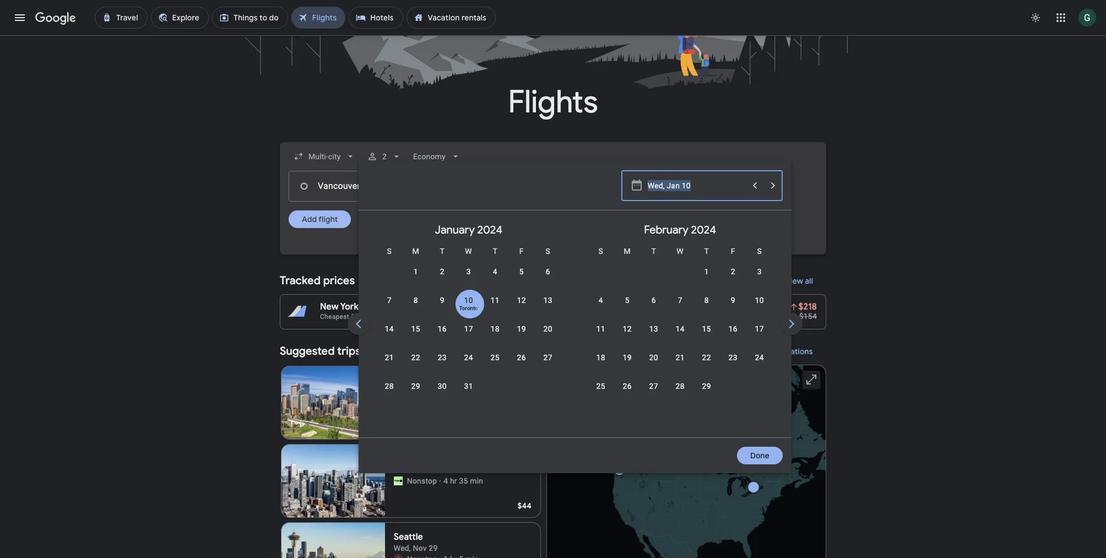 Task type: locate. For each thing, give the bounding box(es) containing it.
5 inside row
[[625, 296, 630, 305]]

0 vertical spatial 18 button
[[482, 324, 509, 350]]

wed, jan 3 element
[[467, 266, 471, 277]]

1 vertical spatial 5 button
[[614, 295, 641, 321]]

1 horizontal spatial 12
[[623, 325, 632, 333]]

january 2024 row group
[[363, 215, 575, 433]]

wed, feb 7 element
[[678, 295, 683, 306]]

2 24 from the left
[[755, 353, 764, 362]]

1 vertical spatial 4 button
[[588, 295, 614, 321]]

12 button up the fri, jan 19 element
[[509, 295, 535, 321]]

t up thu, jan 4 "element"
[[493, 247, 498, 256]]

1 horizontal spatial 16
[[729, 325, 738, 333]]

1 vertical spatial flight
[[351, 313, 367, 321]]

w for january
[[465, 247, 472, 256]]

21 button up wed, feb 28 "element"
[[667, 352, 694, 379]]

2 29 button from the left
[[694, 381, 720, 407]]

explore destinations
[[739, 347, 814, 357]]

2 8 from the left
[[705, 296, 709, 305]]

sat, jan 6 element
[[546, 266, 550, 277]]

2 1 from the left
[[705, 267, 709, 276]]

23 for tue, jan 23 element
[[438, 353, 447, 362]]

9 right the mon, jan 8 element
[[440, 296, 445, 305]]

17 button
[[456, 324, 482, 350], [747, 324, 773, 350]]

24 right tue, jan 23 element
[[464, 353, 473, 362]]

1 22 button from the left
[[403, 352, 429, 379]]

2 burbank from the left
[[542, 301, 577, 313]]

0 horizontal spatial 13
[[544, 296, 553, 305]]

row containing 18
[[588, 347, 773, 379]]

14 for wed, feb 14 element
[[676, 325, 685, 333]]

2024 for february 2024
[[691, 223, 717, 237]]

0 vertical spatial wed,
[[394, 387, 411, 396]]

10 toronto
[[459, 296, 478, 311]]

3 button up sat, feb 10 element
[[747, 266, 773, 293]]

york
[[341, 301, 359, 313], [765, 301, 784, 313]]

18 button up sun, feb 25 element
[[588, 352, 614, 379]]

to
[[361, 301, 370, 313], [531, 301, 540, 313], [734, 301, 743, 313]]

2024 inside february 2024 row group
[[691, 223, 717, 237]]

1 vertical spatial 19 button
[[614, 352, 641, 379]]

18 left mon, feb 19 element
[[597, 353, 606, 362]]

20 inside january 2024 row group
[[544, 325, 553, 333]]

14 button up sun, jan 21 element
[[376, 324, 403, 350]]

22 inside february 2024 row group
[[703, 353, 711, 362]]

done
[[751, 451, 770, 461]]

6
[[546, 267, 550, 276], [652, 296, 656, 305]]

m up mon, jan 1 element
[[413, 247, 419, 256]]

8 for the mon, jan 8 element
[[414, 296, 418, 305]]

13 left wed, feb 14 element
[[650, 325, 658, 333]]

1 t from the left
[[440, 247, 445, 256]]

26 inside january 2024 row group
[[517, 353, 526, 362]]

hr
[[450, 477, 457, 486]]

0 vertical spatial 20
[[544, 325, 553, 333]]

17 for sat, feb 17 element
[[755, 325, 764, 333]]

11 for "thu, jan 11" element
[[491, 296, 500, 305]]

6 button up sat, jan 13 element
[[535, 266, 561, 293]]

or inside new york to burbank or los angeles cheapest flight
[[409, 301, 417, 313]]

1 horizontal spatial 19
[[623, 353, 632, 362]]

4 for 4 hr 35 min
[[444, 477, 448, 486]]

20 inside february 2024 row group
[[650, 353, 658, 362]]

2 vertical spatial wed,
[[394, 544, 411, 553]]

1 los from the left
[[420, 301, 434, 313]]

20 right mon, feb 19 element
[[650, 353, 658, 362]]

1 button inside february 2024 row group
[[694, 266, 720, 293]]

27 button
[[535, 352, 561, 379], [641, 381, 667, 407]]

18
[[491, 325, 500, 333], [597, 353, 606, 362]]

29 inside seattle wed, nov 29
[[429, 544, 438, 553]]

york right sat, feb 10 element
[[765, 301, 784, 313]]

1 3 from the left
[[467, 267, 471, 276]]

flight
[[319, 214, 338, 224], [351, 313, 367, 321]]

24 for wed, jan 24 element
[[464, 353, 473, 362]]

4
[[493, 267, 498, 276], [599, 296, 603, 305], [444, 477, 448, 486]]

1 horizontal spatial 3 button
[[747, 266, 773, 293]]

3
[[467, 267, 471, 276], [758, 267, 762, 276]]

1 horizontal spatial 14 button
[[667, 324, 694, 350]]

22 for 'thu, feb 22' "element"
[[703, 353, 711, 362]]

1 horizontal spatial 6 button
[[641, 295, 667, 321]]

21 button up sun, jan 28 element
[[376, 352, 403, 379]]

10 up 'toronto'
[[464, 296, 473, 305]]

grid containing january 2024
[[363, 215, 998, 444]]

1 vertical spatial vancouver
[[390, 344, 445, 358]]

25 button
[[482, 352, 509, 379], [588, 381, 614, 407]]

8 button
[[403, 295, 429, 321], [694, 295, 720, 321]]

5 inside january 2024 row group
[[520, 267, 524, 276]]

burbank up sat, jan 20 element
[[542, 301, 577, 313]]

1 horizontal spatial 4 button
[[588, 295, 614, 321]]

2 m from the left
[[624, 247, 631, 256]]

s
[[387, 247, 392, 256], [546, 247, 551, 256], [599, 247, 603, 256], [758, 247, 762, 256]]

27 right fri, jan 26 element at the bottom of the page
[[544, 353, 553, 362]]

9
[[440, 296, 445, 305], [731, 296, 736, 305]]

4 inside suggested trips from vancouver region
[[444, 477, 448, 486]]

f inside january 2024 row group
[[520, 247, 524, 256]]

miami
[[504, 301, 529, 313]]

vancouver inside region
[[390, 344, 445, 358]]

tue, jan 2 element
[[440, 266, 445, 277]]

21 for sun, jan 21 element
[[385, 353, 394, 362]]

5 button up mon, feb 12 element
[[614, 295, 641, 321]]

flight inside new york to burbank or los angeles cheapest flight
[[351, 313, 367, 321]]

1 horizontal spatial 27 button
[[641, 381, 667, 407]]

22 button up mon, jan 29 element at bottom
[[403, 352, 429, 379]]

5 right sun, feb 4 element
[[625, 296, 630, 305]]

sun, feb 18 element
[[597, 352, 606, 363]]

1 vertical spatial 19
[[623, 353, 632, 362]]

1 wed, from the top
[[394, 387, 411, 396]]

1 to from the left
[[361, 301, 370, 313]]

1 23 from the left
[[438, 353, 447, 362]]

1 horizontal spatial 9
[[731, 296, 736, 305]]

28 inside february 2024 row group
[[676, 382, 685, 391]]

thu, feb 15 element
[[703, 324, 711, 335]]

0 vertical spatial 19
[[517, 325, 526, 333]]

11 button
[[482, 295, 509, 321], [588, 324, 614, 350]]

sun, feb 11 element
[[597, 324, 606, 335]]

1 angeles from the left
[[436, 301, 469, 313]]

0 vertical spatial 25 button
[[482, 352, 509, 379]]

24 right fri, feb 23 element at the right bottom of page
[[755, 353, 764, 362]]

0 vertical spatial flight
[[319, 214, 338, 224]]

1 9 button from the left
[[429, 295, 456, 321]]

mon, feb 19 element
[[623, 352, 632, 363]]

2
[[383, 152, 387, 161], [440, 267, 445, 276], [731, 267, 736, 276]]

fri, jan 5 element
[[520, 266, 524, 277]]

26 inside february 2024 row group
[[623, 382, 632, 391]]

14 inside february 2024 row group
[[676, 325, 685, 333]]

1 vertical spatial 12
[[623, 325, 632, 333]]

1 22 from the left
[[411, 353, 420, 362]]

1 w from the left
[[465, 247, 472, 256]]

tracked prices
[[280, 274, 355, 288]]

2 3 from the left
[[758, 267, 762, 276]]

new
[[320, 301, 339, 313], [745, 301, 764, 313]]

1 horizontal spatial 29
[[429, 544, 438, 553]]

1 horizontal spatial 6
[[652, 296, 656, 305]]

1 horizontal spatial m
[[624, 247, 631, 256]]

Flight search field
[[271, 142, 998, 473]]

1 left tue, jan 2 element
[[414, 267, 418, 276]]

0 vertical spatial  image
[[439, 476, 442, 487]]

1 vertical spatial 4
[[599, 296, 603, 305]]

0 horizontal spatial 22 button
[[403, 352, 429, 379]]

6 button inside january 2024 row group
[[535, 266, 561, 293]]

4 t from the left
[[705, 247, 709, 256]]

20 button
[[535, 324, 561, 350], [641, 352, 667, 379]]

seattle
[[394, 532, 423, 543]]

2 16 button from the left
[[720, 324, 747, 350]]

1 horizontal spatial f
[[731, 247, 736, 256]]

mon, jan 8 element
[[414, 295, 418, 306]]

25 inside january 2024 row group
[[491, 353, 500, 362]]

1 s from the left
[[387, 247, 392, 256]]

1 horizontal spatial 3
[[758, 267, 762, 276]]

9 button up tue, jan 16 element
[[429, 295, 456, 321]]

0 horizontal spatial 28
[[385, 382, 394, 391]]

2 1 button from the left
[[694, 266, 720, 293]]

los right the mon, jan 8 element
[[420, 301, 434, 313]]

0 horizontal spatial 25 button
[[482, 352, 509, 379]]

25 left fri, jan 26 element at the bottom of the page
[[491, 353, 500, 362]]

27
[[544, 353, 553, 362], [650, 382, 658, 391]]

5
[[520, 267, 524, 276], [625, 296, 630, 305]]

6 inside february 2024 row group
[[652, 296, 656, 305]]

0 horizontal spatial 12
[[517, 296, 526, 305]]

14 button
[[376, 324, 403, 350], [667, 324, 694, 350]]

18 for thu, jan 18 element at the bottom of the page
[[491, 325, 500, 333]]

28 inside january 2024 row group
[[385, 382, 394, 391]]

17 button up the sat, feb 24 element on the right
[[747, 324, 773, 350]]

7 inside january 2024 row group
[[387, 296, 392, 305]]

1 horizontal spatial 26
[[623, 382, 632, 391]]

26 right thu, jan 25 element
[[517, 353, 526, 362]]

20 for tue, feb 20 'element' on the bottom of the page
[[650, 353, 658, 362]]

25 button left fri, jan 26 element at the bottom of the page
[[482, 352, 509, 379]]

12 for mon, feb 12 element
[[623, 325, 632, 333]]

13 right fri, jan 12 element
[[544, 296, 553, 305]]

1 horizontal spatial 23
[[729, 353, 738, 362]]

0 vertical spatial 11 button
[[482, 295, 509, 321]]

10 inside the calgary wed, jan 10
[[428, 387, 437, 396]]

12
[[517, 296, 526, 305], [623, 325, 632, 333]]

1 14 from the left
[[385, 325, 394, 333]]

vancouver up thu, feb 15 "element"
[[688, 301, 732, 313]]

wed,
[[394, 387, 411, 396], [394, 466, 411, 475], [394, 544, 411, 553]]

tue, jan 30 element
[[438, 381, 447, 392]]

18 button up thu, jan 25 element
[[482, 324, 509, 350]]

0 horizontal spatial 4 button
[[482, 266, 509, 293]]

1 horizontal spatial to
[[531, 301, 540, 313]]

15 for mon, jan 15 element at the left of the page
[[411, 325, 420, 333]]

3 s from the left
[[599, 247, 603, 256]]

2024 for january 2024
[[478, 223, 503, 237]]

fri, feb 9 element
[[731, 295, 736, 306]]

2 inside row group
[[440, 267, 445, 276]]

9 for tue, jan 9 element
[[440, 296, 445, 305]]

1 horizontal spatial angeles
[[606, 301, 639, 313]]

27 button right fri, jan 26 element at the bottom of the page
[[535, 352, 561, 379]]

14 button up wed, feb 21 element
[[667, 324, 694, 350]]

9 for fri, feb 9 element
[[731, 296, 736, 305]]

23 button
[[429, 352, 456, 379], [720, 352, 747, 379]]

1 8 button from the left
[[403, 295, 429, 321]]

row
[[403, 257, 561, 293], [694, 257, 773, 293], [376, 290, 561, 321], [588, 290, 773, 321], [376, 319, 561, 350], [588, 319, 773, 350], [376, 347, 561, 379], [588, 347, 773, 379], [376, 376, 482, 407], [588, 376, 720, 407]]

17 inside january 2024 row group
[[464, 325, 473, 333]]

26 for mon, feb 26 element
[[623, 382, 632, 391]]

25
[[491, 353, 500, 362], [597, 382, 606, 391]]

2 f from the left
[[731, 247, 736, 256]]

f
[[520, 247, 524, 256], [731, 247, 736, 256]]

3 inside january 2024 row group
[[467, 267, 471, 276]]

change appearance image
[[1023, 4, 1049, 31]]

5 button up fri, jan 12 element
[[509, 266, 535, 293]]

1 1 from the left
[[414, 267, 418, 276]]

1 horizontal spatial 2 button
[[720, 266, 747, 293]]

1 vertical spatial 26 button
[[614, 381, 641, 407]]

28 right tue, feb 27 element
[[676, 382, 685, 391]]

20 button up the sat, jan 27 element
[[535, 324, 561, 350]]

1 horizontal spatial 21
[[676, 353, 685, 362]]

2024 right january
[[478, 223, 503, 237]]

9 left sat, feb 10 element
[[731, 296, 736, 305]]

wed, up air canada image
[[394, 544, 411, 553]]

grid
[[363, 215, 998, 444]]

27 right mon, feb 26 element
[[650, 382, 658, 391]]

22 button up thu, feb 29 element
[[694, 352, 720, 379]]

22
[[411, 353, 420, 362], [703, 353, 711, 362]]

16 down "more info" text field in the left of the page
[[438, 325, 447, 333]]

28
[[385, 382, 394, 391], [676, 382, 685, 391]]

17 inside february 2024 row group
[[755, 325, 764, 333]]

row containing 25
[[588, 376, 720, 407]]

search button
[[524, 243, 583, 265]]

1 m from the left
[[413, 247, 419, 256]]

1 vertical spatial 6
[[652, 296, 656, 305]]

14 inside january 2024 row group
[[385, 325, 394, 333]]

2 9 from the left
[[731, 296, 736, 305]]

20 right the fri, jan 19 element
[[544, 325, 553, 333]]

1 horizontal spatial 29 button
[[694, 381, 720, 407]]

15 for thu, feb 15 "element"
[[703, 325, 711, 333]]

2 3 button from the left
[[747, 266, 773, 293]]

2 22 from the left
[[703, 353, 711, 362]]

f up the fri, jan 5 'element'
[[520, 247, 524, 256]]

or
[[409, 301, 417, 313], [579, 301, 588, 313]]

2 los from the left
[[590, 301, 604, 313]]

23 inside january 2024 row group
[[438, 353, 447, 362]]

nonstop
[[407, 477, 437, 486]]

2 21 from the left
[[676, 353, 685, 362]]

air canada image
[[394, 555, 403, 558]]

22 inside january 2024 row group
[[411, 353, 420, 362]]

1 2024 from the left
[[478, 223, 503, 237]]

1 vertical spatial 13
[[650, 325, 658, 333]]

29 right sun, jan 28 element
[[411, 382, 420, 391]]

21 right tue, feb 20 'element' on the bottom of the page
[[676, 353, 685, 362]]

26 for fri, jan 26 element at the bottom of the page
[[517, 353, 526, 362]]

1 horizontal spatial 13 button
[[641, 324, 667, 350]]

3 wed, from the top
[[394, 544, 411, 553]]

15 inside january 2024 row group
[[411, 325, 420, 333]]

15
[[411, 325, 420, 333], [703, 325, 711, 333]]

2 button for january 2024
[[429, 266, 456, 293]]

26 button
[[509, 352, 535, 379], [614, 381, 641, 407]]

15 right wed, feb 14 element
[[703, 325, 711, 333]]

24 inside row group
[[755, 353, 764, 362]]

11 button inside january 2024 row group
[[482, 295, 509, 321]]

5 for mon, feb 5 element in the right of the page
[[625, 296, 630, 305]]

s right search
[[599, 247, 603, 256]]

21 inside february 2024 row group
[[676, 353, 685, 362]]

35
[[459, 477, 468, 486]]

3 right tue, jan 2 element
[[467, 267, 471, 276]]

11 inside february 2024 row group
[[597, 325, 606, 333]]

17 button up wed, jan 24 element
[[456, 324, 482, 350]]

1 24 button from the left
[[456, 352, 482, 379]]

None field
[[289, 147, 361, 166], [409, 147, 466, 166], [289, 147, 361, 166], [409, 147, 466, 166]]

2 inside row group
[[731, 267, 736, 276]]

0 vertical spatial 13
[[544, 296, 553, 305]]

26
[[517, 353, 526, 362], [623, 382, 632, 391]]

sun, feb 25 element
[[597, 381, 606, 392]]

7 button
[[376, 295, 403, 321], [667, 295, 694, 321]]

1 16 from the left
[[438, 325, 447, 333]]

new right fri, feb 9 element
[[745, 301, 764, 313]]

1  image from the top
[[439, 476, 442, 487]]

22 for mon, jan 22 element
[[411, 353, 420, 362]]

1 inside january 2024 row group
[[414, 267, 418, 276]]

tracked
[[280, 274, 321, 288]]

0 horizontal spatial york
[[341, 301, 359, 313]]

16 button
[[429, 324, 456, 350], [720, 324, 747, 350]]

mon, feb 5 element
[[625, 295, 630, 306]]

0 horizontal spatial 14
[[385, 325, 394, 333]]

18 for sun, feb 18 element
[[597, 353, 606, 362]]

sun, feb 4 element
[[599, 295, 603, 306]]

0 horizontal spatial 16 button
[[429, 324, 456, 350]]

tracked prices region
[[280, 268, 827, 330]]

29 inside february 2024 row group
[[703, 382, 711, 391]]

1 vertical spatial wed,
[[394, 466, 411, 475]]

row containing 7
[[376, 290, 561, 321]]

sat, feb 3 element
[[758, 266, 762, 277]]

44 US dollars text field
[[518, 501, 532, 511]]

grid inside flight search box
[[363, 215, 998, 444]]

20
[[544, 325, 553, 333], [650, 353, 658, 362]]

0 vertical spatial 4 button
[[482, 266, 509, 293]]

0 horizontal spatial 18
[[491, 325, 500, 333]]

2 button
[[429, 266, 456, 293], [720, 266, 747, 293]]

0 horizontal spatial 24 button
[[456, 352, 482, 379]]

20 for sat, jan 20 element
[[544, 325, 553, 333]]

0 horizontal spatial 2024
[[478, 223, 503, 237]]

18 button inside february 2024 row group
[[588, 352, 614, 379]]

flight right cheapest
[[351, 313, 367, 321]]

sun, jan 14 element
[[385, 324, 394, 335]]

0 horizontal spatial 2 button
[[429, 266, 456, 293]]

f up fri, feb 2 element
[[731, 247, 736, 256]]

1 left fri, feb 2 element
[[705, 267, 709, 276]]

1 29 button from the left
[[403, 381, 429, 407]]

wed, inside the calgary wed, jan 10
[[394, 387, 411, 396]]

main menu image
[[13, 11, 26, 24]]

2024 inside january 2024 row group
[[478, 223, 503, 237]]

29 right nov
[[429, 544, 438, 553]]

fri, jan 26 element
[[517, 352, 526, 363]]

0 horizontal spatial 22
[[411, 353, 420, 362]]

4 inside row
[[599, 296, 603, 305]]

0 horizontal spatial 3
[[467, 267, 471, 276]]

1 new from the left
[[320, 301, 339, 313]]

sat, jan 13 element
[[544, 295, 553, 306]]

w inside january 2024 row group
[[465, 247, 472, 256]]

t up thu, feb 1 element
[[705, 247, 709, 256]]

0 vertical spatial 25
[[491, 353, 500, 362]]

18 left the fri, jan 19 element
[[491, 325, 500, 333]]

wed, up flair airlines "image"
[[394, 466, 411, 475]]

1 burbank from the left
[[372, 301, 406, 313]]

27 inside february 2024 row group
[[650, 382, 658, 391]]

1 21 from the left
[[385, 353, 394, 362]]

12 inside january 2024 row group
[[517, 296, 526, 305]]

10 inside 10 toronto
[[464, 296, 473, 305]]

8 right sun, jan 7 element
[[414, 296, 418, 305]]

 image right air canada image
[[439, 554, 442, 558]]

11 left miami
[[491, 296, 500, 305]]

2 horizontal spatial 29
[[703, 382, 711, 391]]

1 or from the left
[[409, 301, 417, 313]]

Departure text field
[[648, 171, 746, 201], [647, 171, 745, 201]]

8
[[414, 296, 418, 305], [705, 296, 709, 305]]

3 inside february 2024 row group
[[758, 267, 762, 276]]

3 to from the left
[[734, 301, 743, 313]]

0 horizontal spatial 1 button
[[403, 266, 429, 293]]

m inside january 2024 row group
[[413, 247, 419, 256]]

0 horizontal spatial 20
[[544, 325, 553, 333]]

16 button up tue, jan 23 element
[[429, 324, 456, 350]]

vancouver to new york
[[688, 301, 784, 313]]

0 vertical spatial 4
[[493, 267, 498, 276]]

1 1 button from the left
[[403, 266, 429, 293]]

21 button
[[376, 352, 403, 379], [667, 352, 694, 379]]

1 17 from the left
[[464, 325, 473, 333]]

9 button up fri, feb 16 element
[[720, 295, 747, 321]]

8 inside february 2024 row group
[[705, 296, 709, 305]]

2 17 button from the left
[[747, 324, 773, 350]]

19 button
[[509, 324, 535, 350], [614, 352, 641, 379]]

26 left tue, feb 27 element
[[623, 382, 632, 391]]

jan
[[413, 387, 426, 396]]

fri, jan 19 element
[[517, 324, 526, 335]]

m
[[413, 247, 419, 256], [624, 247, 631, 256]]

2 28 from the left
[[676, 382, 685, 391]]

february 2024
[[644, 223, 717, 237]]

12 for fri, jan 12 element
[[517, 296, 526, 305]]

28 left mon, jan 29 element at bottom
[[385, 382, 394, 391]]

3 button up wed, jan 10, departure date. element
[[456, 266, 482, 293]]

f inside row group
[[731, 247, 736, 256]]

29
[[411, 382, 420, 391], [703, 382, 711, 391], [429, 544, 438, 553]]

row group
[[786, 215, 998, 433]]

1 horizontal spatial 28
[[676, 382, 685, 391]]

2 vertical spatial 4
[[444, 477, 448, 486]]

1 for february 2024
[[705, 267, 709, 276]]

19 down miami
[[517, 325, 526, 333]]

15 left tue, jan 16 element
[[411, 325, 420, 333]]

1 button up thu, feb 8 element
[[694, 266, 720, 293]]

19 button up mon, feb 26 element
[[614, 352, 641, 379]]

15 inside february 2024 row group
[[703, 325, 711, 333]]

burbank up 'sun, jan 14' element
[[372, 301, 406, 313]]

fri, jan 12 element
[[517, 295, 526, 306]]

1 horizontal spatial 11
[[597, 325, 606, 333]]

0 vertical spatial 26
[[517, 353, 526, 362]]

0 horizontal spatial 3 button
[[456, 266, 482, 293]]

explore destinations button
[[726, 338, 827, 365]]

1 vertical spatial 20
[[650, 353, 658, 362]]

6 down search button
[[546, 267, 550, 276]]

1 f from the left
[[520, 247, 524, 256]]

1 8 from the left
[[414, 296, 418, 305]]

2024
[[478, 223, 503, 237], [691, 223, 717, 237]]

9 inside january 2024 row group
[[440, 296, 445, 305]]

16 inside february 2024 row group
[[729, 325, 738, 333]]

11 inside january 2024 row group
[[491, 296, 500, 305]]

2 14 button from the left
[[667, 324, 694, 350]]

2 2024 from the left
[[691, 223, 717, 237]]

february 2024 row group
[[575, 215, 786, 433]]

york inside new york to burbank or los angeles cheapest flight
[[341, 301, 359, 313]]

13
[[544, 296, 553, 305], [650, 325, 658, 333]]

3 button
[[456, 266, 482, 293], [747, 266, 773, 293]]

sat, jan 20 element
[[544, 324, 553, 335]]

16
[[438, 325, 447, 333], [729, 325, 738, 333]]

1 17 button from the left
[[456, 324, 482, 350]]

los
[[420, 301, 434, 313], [590, 301, 604, 313]]

2 7 button from the left
[[667, 295, 694, 321]]

0 vertical spatial 12
[[517, 296, 526, 305]]

wed, jan 31 element
[[464, 381, 473, 392]]

18 inside january 2024 row group
[[491, 325, 500, 333]]

4 s from the left
[[758, 247, 762, 256]]

2 17 from the left
[[755, 325, 764, 333]]

9 inside february 2024 row group
[[731, 296, 736, 305]]

1 3 button from the left
[[456, 266, 482, 293]]

1 horizontal spatial 24 button
[[747, 352, 773, 379]]

6 inside january 2024 row group
[[546, 267, 550, 276]]

13 inside january 2024 row group
[[544, 296, 553, 305]]

21
[[385, 353, 394, 362], [676, 353, 685, 362]]

0 horizontal spatial vancouver
[[390, 344, 445, 358]]

2 23 button from the left
[[720, 352, 747, 379]]

2 16 from the left
[[729, 325, 738, 333]]

wed, jan 17 element
[[464, 324, 473, 335]]

4 left "hr"
[[444, 477, 448, 486]]

24 button right fri, feb 23 element at the right bottom of page
[[747, 352, 773, 379]]

9 button
[[429, 295, 456, 321], [720, 295, 747, 321]]

0 horizontal spatial 7
[[387, 296, 392, 305]]

22 left fri, feb 23 element at the right bottom of page
[[703, 353, 711, 362]]

t up tue, jan 2 element
[[440, 247, 445, 256]]

3 right fri, feb 2 element
[[758, 267, 762, 276]]

prices
[[323, 274, 355, 288]]

1 horizontal spatial 9 button
[[720, 295, 747, 321]]

0 horizontal spatial 27
[[544, 353, 553, 362]]

10 inside 10 button
[[755, 296, 764, 305]]

25 for thu, jan 25 element
[[491, 353, 500, 362]]

burbank
[[372, 301, 406, 313], [542, 301, 577, 313]]

1 horizontal spatial 2024
[[691, 223, 717, 237]]

0 horizontal spatial 6 button
[[535, 266, 561, 293]]

2 to from the left
[[531, 301, 540, 313]]

19 inside february 2024 row group
[[623, 353, 632, 362]]

0 horizontal spatial f
[[520, 247, 524, 256]]

13 button
[[535, 295, 561, 321], [641, 324, 667, 350]]

12 down 837 us dollars text box
[[623, 325, 632, 333]]

 image left "hr"
[[439, 476, 442, 487]]

sun, jan 7 element
[[387, 295, 392, 306]]

7 inside suggested trips from vancouver region
[[428, 466, 432, 475]]

0 horizontal spatial 18 button
[[482, 324, 509, 350]]

1 28 from the left
[[385, 382, 394, 391]]

1 horizontal spatial 25 button
[[588, 381, 614, 407]]

1 horizontal spatial 21 button
[[667, 352, 694, 379]]

8 inside january 2024 row group
[[414, 296, 418, 305]]

0 horizontal spatial m
[[413, 247, 419, 256]]

11
[[491, 296, 500, 305], [597, 325, 606, 333]]

2 9 button from the left
[[720, 295, 747, 321]]

january 2024
[[435, 223, 503, 237]]

1 24 from the left
[[464, 353, 473, 362]]

2 angeles from the left
[[606, 301, 639, 313]]

2 15 from the left
[[703, 325, 711, 333]]

7
[[387, 296, 392, 305], [678, 296, 683, 305], [428, 466, 432, 475]]

0 horizontal spatial 9 button
[[429, 295, 456, 321]]

4 button
[[482, 266, 509, 293], [588, 295, 614, 321]]

2 14 from the left
[[676, 325, 685, 333]]

23 left wed, jan 24 element
[[438, 353, 447, 362]]

15 button up 'thu, feb 22' "element"
[[694, 324, 720, 350]]

min
[[470, 477, 483, 486]]

0 horizontal spatial burbank
[[372, 301, 406, 313]]

4 left the fri, jan 5 'element'
[[493, 267, 498, 276]]

27 inside january 2024 row group
[[544, 353, 553, 362]]

0 vertical spatial 27
[[544, 353, 553, 362]]

23 inside february 2024 row group
[[729, 353, 738, 362]]

8 button up mon, jan 15 element at the left of the page
[[403, 295, 429, 321]]

2 23 from the left
[[729, 353, 738, 362]]

4 button up "thu, jan 11" element
[[482, 266, 509, 293]]

21 inside january 2024 row group
[[385, 353, 394, 362]]

2 w from the left
[[677, 247, 684, 256]]

25 inside february 2024 row group
[[597, 382, 606, 391]]

11 left mon, feb 12 element
[[597, 325, 606, 333]]

25 left mon, feb 26 element
[[597, 382, 606, 391]]

15 button up mon, jan 22 element
[[403, 324, 429, 350]]

feb
[[413, 466, 426, 475]]

14
[[385, 325, 394, 333], [676, 325, 685, 333]]

thu, jan 18 element
[[491, 324, 500, 335]]

12 right "thu, jan 11" element
[[517, 296, 526, 305]]

1 9 from the left
[[440, 296, 445, 305]]

29 inside january 2024 row group
[[411, 382, 420, 391]]

12 inside february 2024 row group
[[623, 325, 632, 333]]

9 button inside january 2024 row group
[[429, 295, 456, 321]]

wed, down calgary
[[394, 387, 411, 396]]

19 for mon, feb 19 element
[[623, 353, 632, 362]]

14 left thu, feb 15 "element"
[[676, 325, 685, 333]]

19 inside january 2024 row group
[[517, 325, 526, 333]]

27 for the sat, jan 27 element
[[544, 353, 553, 362]]

$44
[[518, 501, 532, 511]]

2 2 button from the left
[[720, 266, 747, 293]]

2 york from the left
[[765, 301, 784, 313]]

flight right add
[[319, 214, 338, 224]]

1 horizontal spatial new
[[745, 301, 764, 313]]

or left sun, feb 4 element
[[579, 301, 588, 313]]

tue, jan 9 element
[[440, 295, 445, 306]]

angeles
[[436, 301, 469, 313], [606, 301, 639, 313]]

19 left tue, feb 20 'element' on the bottom of the page
[[623, 353, 632, 362]]

flair airlines image
[[394, 477, 403, 486]]

1 horizontal spatial 1 button
[[694, 266, 720, 293]]

5 button
[[509, 266, 535, 293], [614, 295, 641, 321]]

24 inside row group
[[464, 353, 473, 362]]

4 inside january 2024 row group
[[493, 267, 498, 276]]

1 york from the left
[[341, 301, 359, 313]]

 image
[[439, 476, 442, 487], [439, 554, 442, 558]]

13 inside february 2024 row group
[[650, 325, 658, 333]]

f for january 2024
[[520, 247, 524, 256]]

0 horizontal spatial 25
[[491, 353, 500, 362]]

21 left mon, jan 22 element
[[385, 353, 394, 362]]

w for february
[[677, 247, 684, 256]]

28 button
[[376, 381, 403, 407], [667, 381, 694, 407]]

23 for fri, feb 23 element at the right bottom of page
[[729, 353, 738, 362]]

7 right feb at the bottom of the page
[[428, 466, 432, 475]]

tue, feb 20 element
[[650, 352, 658, 363]]

burbank inside new york to burbank or los angeles cheapest flight
[[372, 301, 406, 313]]

2 21 button from the left
[[667, 352, 694, 379]]

24
[[464, 353, 473, 362], [755, 353, 764, 362]]

1 button
[[403, 266, 429, 293], [694, 266, 720, 293]]

6 button up tue, feb 13 element
[[641, 295, 667, 321]]

4 button up the sun, feb 11 element
[[588, 295, 614, 321]]

18 inside february 2024 row group
[[597, 353, 606, 362]]

2  image from the top
[[439, 554, 442, 558]]

1 horizontal spatial 13
[[650, 325, 658, 333]]

m inside february 2024 row group
[[624, 247, 631, 256]]

flight inside 'button'
[[319, 214, 338, 224]]

wed, inside seattle wed, nov 29
[[394, 544, 411, 553]]

2 or from the left
[[579, 301, 588, 313]]

18 button
[[482, 324, 509, 350], [588, 352, 614, 379]]

wed, feb 28 element
[[676, 381, 685, 392]]

0 horizontal spatial 29 button
[[403, 381, 429, 407]]

4 left $837
[[599, 296, 603, 305]]

1 horizontal spatial 12 button
[[614, 324, 641, 350]]

angeles inside new york to burbank or los angeles cheapest flight
[[436, 301, 469, 313]]

1 inside february 2024 row group
[[705, 267, 709, 276]]

1 vertical spatial 20 button
[[641, 352, 667, 379]]

1 15 from the left
[[411, 325, 420, 333]]

1 horizontal spatial 2
[[440, 267, 445, 276]]

w inside february 2024 row group
[[677, 247, 684, 256]]

1 2 button from the left
[[429, 266, 456, 293]]

7 inside february 2024 row group
[[678, 296, 683, 305]]

to inside new york to burbank or los angeles cheapest flight
[[361, 301, 370, 313]]

1 horizontal spatial 17 button
[[747, 324, 773, 350]]

thu, jan 4 element
[[493, 266, 498, 277]]

16 inside january 2024 row group
[[438, 325, 447, 333]]

11 for the sun, feb 11 element
[[597, 325, 606, 333]]

6 right mon, feb 5 element in the right of the page
[[652, 296, 656, 305]]

1 vertical spatial 11 button
[[588, 324, 614, 350]]



Task type: describe. For each thing, give the bounding box(es) containing it.
1 28 button from the left
[[376, 381, 403, 407]]

2 t from the left
[[493, 247, 498, 256]]

thu, feb 8 element
[[705, 295, 709, 306]]

 image for air canada image
[[439, 554, 442, 558]]

destinations
[[768, 347, 814, 357]]

tue, feb 6 element
[[652, 295, 656, 306]]

previous image
[[345, 311, 372, 337]]

2 wed, from the top
[[394, 466, 411, 475]]

0 horizontal spatial 19 button
[[509, 324, 535, 350]]

1 button for january 2024
[[403, 266, 429, 293]]

11 button inside february 2024 row group
[[588, 324, 614, 350]]

wed, feb 14 element
[[676, 324, 685, 335]]

10 button
[[747, 295, 773, 321]]

row containing 21
[[376, 347, 561, 379]]

more info image
[[439, 301, 450, 313]]

flights
[[508, 83, 598, 122]]

search
[[548, 249, 574, 258]]

27 for tue, feb 27 element
[[650, 382, 658, 391]]

mon, jan 1 element
[[414, 266, 418, 277]]

0 vertical spatial 5 button
[[509, 266, 535, 293]]

1 for january 2024
[[414, 267, 418, 276]]

4 for thu, jan 4 "element"
[[493, 267, 498, 276]]

sat, jan 27 element
[[544, 352, 553, 363]]

4 hr 35 min
[[444, 477, 483, 486]]

0 horizontal spatial 20 button
[[535, 324, 561, 350]]

calgary wed, jan 10
[[394, 375, 437, 396]]

2 8 button from the left
[[694, 295, 720, 321]]

vancouver inside tracked prices region
[[688, 301, 732, 313]]

2 28 button from the left
[[667, 381, 694, 407]]

8 for thu, feb 8 element
[[705, 296, 709, 305]]

los inside new york to burbank or los angeles cheapest flight
[[420, 301, 434, 313]]

sun, jan 21 element
[[385, 352, 394, 363]]

f for february 2024
[[731, 247, 736, 256]]

25 for sun, feb 25 element
[[597, 382, 606, 391]]

1 horizontal spatial 19 button
[[614, 352, 641, 379]]

1 23 button from the left
[[429, 352, 456, 379]]

trips
[[337, 344, 361, 358]]

row containing 11
[[588, 319, 773, 350]]

thu, jan 25 element
[[491, 352, 500, 363]]

tue, feb 27 element
[[650, 381, 658, 392]]

14 for 'sun, jan 14' element
[[385, 325, 394, 333]]

from
[[363, 344, 388, 358]]

view
[[786, 276, 804, 286]]

miami to burbank or los angeles
[[504, 301, 639, 313]]

3 t from the left
[[652, 247, 656, 256]]

19 for the fri, jan 19 element
[[517, 325, 526, 333]]

explore
[[739, 347, 766, 357]]

all
[[805, 276, 814, 286]]

2 new from the left
[[745, 301, 764, 313]]

1 7 button from the left
[[376, 295, 403, 321]]

row containing 4
[[588, 290, 773, 321]]

2 s from the left
[[546, 247, 551, 256]]

18 button inside january 2024 row group
[[482, 324, 509, 350]]

thu, feb 29 element
[[703, 381, 711, 392]]

view all
[[786, 276, 814, 286]]

1 16 button from the left
[[429, 324, 456, 350]]

31 button
[[456, 381, 482, 407]]

row containing 14
[[376, 319, 561, 350]]

thu, feb 22 element
[[703, 352, 711, 363]]

fri, feb 2 element
[[731, 266, 736, 277]]

6 for tue, feb 6 element
[[652, 296, 656, 305]]

2 for january
[[440, 267, 445, 276]]

wed, feb 21 element
[[676, 352, 685, 363]]

2 button for february 2024
[[720, 266, 747, 293]]

6 for sat, jan 6 'element'
[[546, 267, 550, 276]]

wed, jan 24 element
[[464, 352, 473, 363]]

837 US dollars text field
[[614, 301, 634, 313]]

fri, feb 23 element
[[729, 352, 738, 363]]

row containing 28
[[376, 376, 482, 407]]

mon, jan 22 element
[[411, 352, 420, 363]]

13 for tue, feb 13 element
[[650, 325, 658, 333]]

30
[[438, 382, 447, 391]]

2 22 button from the left
[[694, 352, 720, 379]]

toronto
[[459, 305, 478, 311]]

suggested trips from vancouver region
[[280, 338, 827, 558]]

5 for the fri, jan 5 'element'
[[520, 267, 524, 276]]

1 horizontal spatial 26 button
[[614, 381, 641, 407]]

sat, feb 10 element
[[755, 295, 764, 306]]

m for january 2024
[[413, 247, 419, 256]]

suggested
[[280, 344, 335, 358]]

 image for flair airlines "image"
[[439, 476, 442, 487]]

february
[[644, 223, 689, 237]]

next image
[[779, 311, 805, 337]]

4 for sun, feb 4 element
[[599, 296, 603, 305]]

29 for thu, feb 29 element
[[703, 382, 711, 391]]

0 horizontal spatial 13 button
[[535, 295, 561, 321]]

1 21 button from the left
[[376, 352, 403, 379]]

mon, jan 15 element
[[411, 324, 420, 335]]

2 inside popup button
[[383, 152, 387, 161]]

wed, feb 7
[[394, 466, 432, 475]]

fri, feb 16 element
[[729, 324, 738, 335]]

More info text field
[[439, 301, 450, 315]]

31
[[464, 382, 473, 391]]

done button
[[737, 447, 783, 465]]

add flight
[[302, 214, 338, 224]]

154 US dollars text field
[[800, 312, 817, 321]]

thu, feb 1 element
[[705, 266, 709, 277]]

new york to burbank or los angeles cheapest flight
[[320, 301, 469, 321]]

january
[[435, 223, 475, 237]]

21 for wed, feb 21 element
[[676, 353, 685, 362]]

10 for 10
[[755, 296, 764, 305]]

30 button
[[429, 381, 456, 407]]

3 button for january 2024
[[456, 266, 482, 293]]

16 for fri, feb 16 element
[[729, 325, 738, 333]]

16 for tue, jan 16 element
[[438, 325, 447, 333]]

wed, jan 10, departure date. element
[[464, 295, 473, 306]]

17 for the wed, jan 17 element
[[464, 325, 473, 333]]

1 14 button from the left
[[376, 324, 403, 350]]

7 for wed, feb 7 element at right
[[678, 296, 683, 305]]

m for february 2024
[[624, 247, 631, 256]]

218 US dollars text field
[[799, 301, 817, 313]]

tue, jan 16 element
[[438, 324, 447, 335]]

1 horizontal spatial 5 button
[[614, 295, 641, 321]]

13 for sat, jan 13 element
[[544, 296, 553, 305]]

seattle wed, nov 29
[[394, 532, 438, 553]]

6 button inside february 2024 row group
[[641, 295, 667, 321]]

mon, jan 29 element
[[411, 381, 420, 392]]

sat, feb 17 element
[[755, 324, 764, 335]]

29 for mon, jan 29 element at bottom
[[411, 382, 420, 391]]

7 for sun, jan 7 element
[[387, 296, 392, 305]]

mon, feb 26 element
[[623, 381, 632, 392]]

28 for sun, jan 28 element
[[385, 382, 394, 391]]

1 vertical spatial 27 button
[[641, 381, 667, 407]]

2 15 button from the left
[[694, 324, 720, 350]]

3 button for february 2024
[[747, 266, 773, 293]]

sun, jan 28 element
[[385, 381, 394, 392]]

wed, for seattle
[[394, 544, 411, 553]]

28 for wed, feb 28 "element"
[[676, 382, 685, 391]]

1 button for february 2024
[[694, 266, 720, 293]]

tue, jan 23 element
[[438, 352, 447, 363]]

$218
[[799, 301, 817, 313]]

0 vertical spatial 12 button
[[509, 295, 535, 321]]

0 horizontal spatial 27 button
[[535, 352, 561, 379]]

10 for 10 toronto
[[464, 296, 473, 305]]

sat, feb 24 element
[[755, 352, 764, 363]]

add flight button
[[289, 211, 351, 228]]

mon, feb 12 element
[[623, 324, 632, 335]]

1 vertical spatial 13 button
[[641, 324, 667, 350]]

3 for february 2024
[[758, 267, 762, 276]]

24 for the sat, feb 24 element on the right
[[755, 353, 764, 362]]

0 vertical spatial 26 button
[[509, 352, 535, 379]]

cheapest
[[320, 313, 349, 321]]

nov
[[413, 544, 427, 553]]

suggested trips from vancouver
[[280, 344, 445, 358]]

$837
[[614, 301, 634, 313]]

2 for february
[[731, 267, 736, 276]]

$154
[[800, 312, 817, 321]]

to for miami to burbank or los angeles
[[531, 301, 540, 313]]

2 button
[[363, 143, 407, 170]]

wed, for calgary
[[394, 387, 411, 396]]

tue, feb 13 element
[[650, 324, 658, 335]]

thu, jan 11 element
[[491, 295, 500, 306]]

1 15 button from the left
[[403, 324, 429, 350]]

new inside new york to burbank or los angeles cheapest flight
[[320, 301, 339, 313]]

2 24 button from the left
[[747, 352, 773, 379]]

add
[[302, 214, 317, 224]]

3 for january 2024
[[467, 267, 471, 276]]

9 button inside february 2024 row group
[[720, 295, 747, 321]]

calgary
[[394, 375, 426, 386]]

to for vancouver to new york
[[734, 301, 743, 313]]



Task type: vqa. For each thing, say whether or not it's contained in the screenshot.


